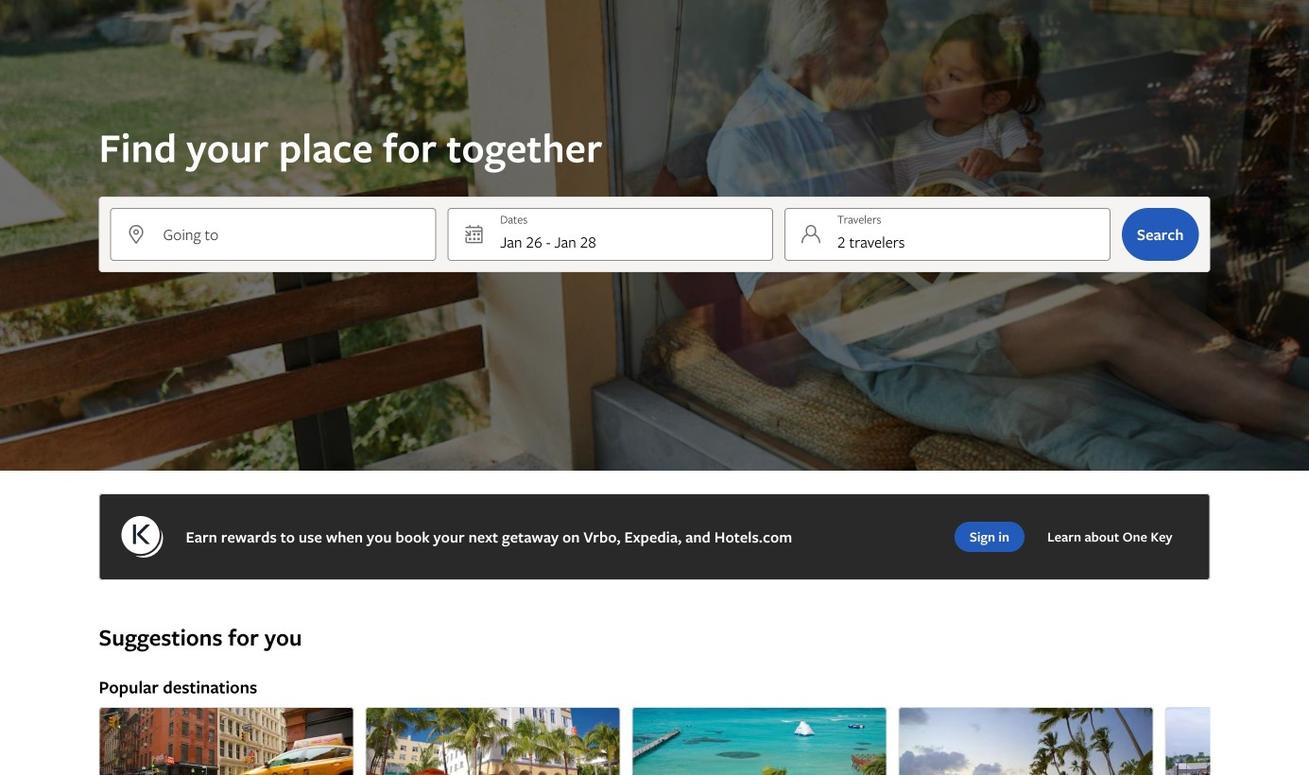 Task type: locate. For each thing, give the bounding box(es) containing it.
bayahibe beach featuring a beach, a sunset and tropical scenes image
[[899, 707, 1154, 775]]



Task type: describe. For each thing, give the bounding box(es) containing it.
soho - tribeca which includes street scenes and a city image
[[99, 707, 354, 775]]

atlantic city aquarium which includes a marina, boating and a coastal town image
[[1165, 707, 1310, 775]]

cancun which includes a sandy beach, landscape views and general coastal views image
[[632, 707, 887, 775]]

miami beach featuring a city and street scenes image
[[365, 707, 621, 775]]

wizard region
[[0, 0, 1310, 471]]



Task type: vqa. For each thing, say whether or not it's contained in the screenshot.
Miami Beach featuring a city and street scenes Image
yes



